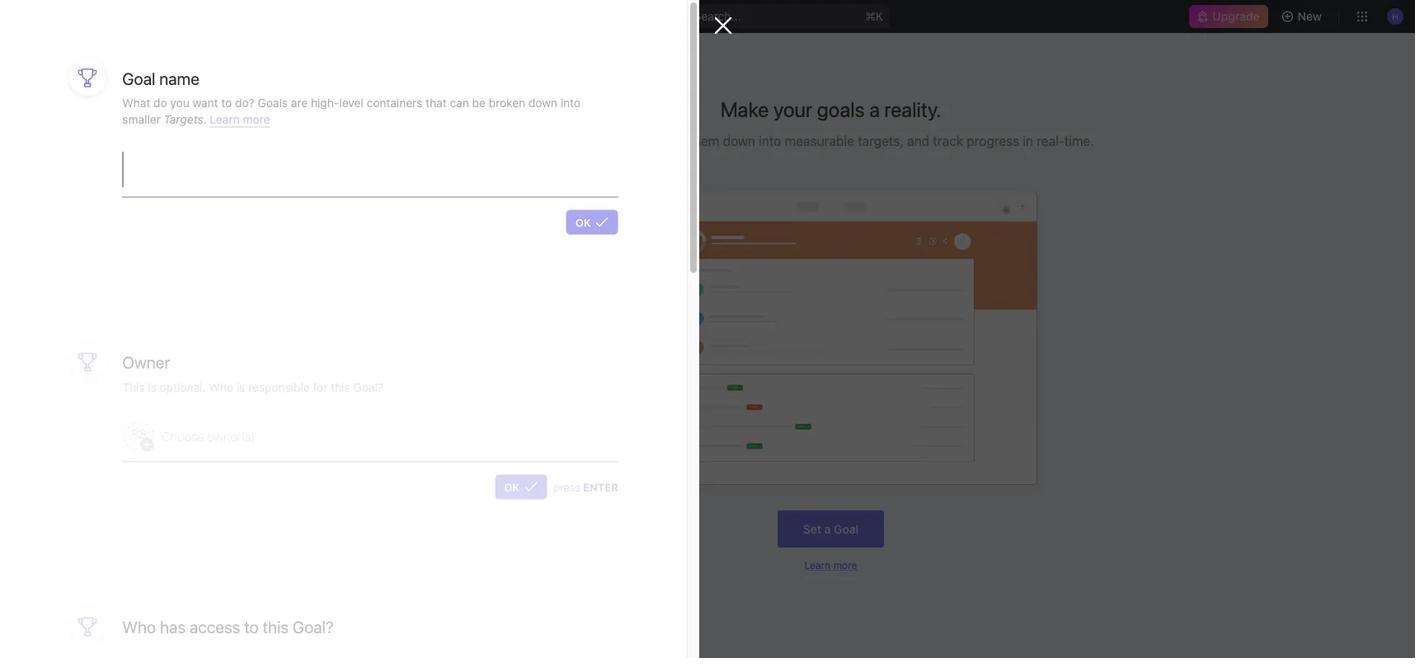 Task type: describe. For each thing, give the bounding box(es) containing it.
team space
[[40, 378, 105, 391]]

into inside 'what do you want to do? goals are high-level containers that can be broken down into smaller'
[[561, 96, 581, 110]]

sidebar navigation
[[0, 33, 247, 658]]

create goals, break them down into measurable targets, and track progress in real-time.
[[568, 133, 1095, 149]]

make
[[721, 97, 769, 121]]

new button
[[1275, 3, 1333, 30]]

them
[[689, 133, 720, 149]]

make your goals a reality.
[[721, 97, 942, 121]]

progress
[[967, 133, 1020, 149]]

in
[[1023, 133, 1034, 149]]

⌘k
[[866, 9, 884, 23]]

space
[[71, 378, 105, 391]]

time.
[[1065, 133, 1095, 149]]

do?
[[235, 96, 255, 110]]

team space link
[[40, 371, 236, 398]]

create
[[568, 133, 608, 149]]

set
[[804, 522, 822, 536]]

level
[[339, 96, 364, 110]]

ok for leftmost 'ok' button
[[504, 481, 520, 493]]

upgrade
[[1213, 9, 1261, 23]]

1 horizontal spatial to
[[244, 617, 259, 637]]

1 vertical spatial down
[[723, 133, 756, 149]]

access
[[190, 617, 240, 637]]

1 horizontal spatial learn more link
[[805, 560, 858, 571]]

smaller
[[122, 112, 161, 126]]

are
[[291, 96, 308, 110]]

this
[[263, 617, 289, 637]]

.
[[203, 112, 207, 126]]

measurable
[[785, 133, 855, 149]]

team
[[40, 378, 68, 391]]

real-
[[1037, 133, 1065, 149]]

who
[[122, 617, 156, 637]]

targets
[[164, 112, 203, 126]]

0 vertical spatial learn
[[210, 112, 240, 126]]

press enter
[[554, 481, 619, 493]]

search...
[[694, 9, 741, 23]]

goal inside dialog
[[122, 68, 155, 88]]

you
[[170, 96, 190, 110]]

learn more
[[805, 560, 858, 571]]

1 horizontal spatial more
[[834, 560, 858, 571]]

your
[[774, 97, 813, 121]]

goals
[[258, 96, 288, 110]]

what do you want to do? goals are high-level containers that can be broken down into smaller
[[122, 96, 581, 126]]

owner
[[122, 353, 170, 372]]

high-
[[311, 96, 339, 110]]



Task type: vqa. For each thing, say whether or not it's contained in the screenshot.
the top Me
no



Task type: locate. For each thing, give the bounding box(es) containing it.
0 horizontal spatial ok
[[504, 481, 520, 493]]

learn more link down set a goal
[[805, 560, 858, 571]]

learn right '.'
[[210, 112, 240, 126]]

1 horizontal spatial goal
[[834, 522, 859, 536]]

goal?
[[293, 617, 334, 637]]

press
[[554, 481, 581, 493]]

1 horizontal spatial ok
[[576, 216, 591, 229]]

invite
[[43, 632, 72, 646]]

more
[[243, 112, 270, 126], [834, 560, 858, 571]]

into
[[561, 96, 581, 110], [759, 133, 782, 149]]

more down set a goal
[[834, 560, 858, 571]]

down down make on the right top of page
[[723, 133, 756, 149]]

0 horizontal spatial into
[[561, 96, 581, 110]]

1 vertical spatial ok
[[504, 481, 520, 493]]

has
[[160, 617, 186, 637]]

1 vertical spatial goal
[[834, 522, 859, 536]]

choose owner(s)
[[162, 429, 255, 444]]

0 vertical spatial to
[[221, 96, 232, 110]]

to left the do?
[[221, 96, 232, 110]]

none text field inside dialog
[[122, 152, 619, 197]]

upgrade link
[[1190, 5, 1269, 28]]

track
[[933, 133, 964, 149]]

1 horizontal spatial ok button
[[567, 210, 619, 235]]

goal up what
[[122, 68, 155, 88]]

ok button left press
[[495, 475, 547, 499]]

want
[[193, 96, 218, 110]]

1 horizontal spatial a
[[870, 97, 880, 121]]

goals,
[[611, 133, 649, 149]]

1 horizontal spatial down
[[723, 133, 756, 149]]

1 vertical spatial more
[[834, 560, 858, 571]]

goals
[[817, 97, 865, 121]]

home link
[[7, 80, 239, 106]]

targets,
[[858, 133, 904, 149]]

to left this on the bottom of page
[[244, 617, 259, 637]]

0 horizontal spatial a
[[825, 522, 831, 536]]

ok
[[576, 216, 591, 229], [504, 481, 520, 493]]

1 vertical spatial a
[[825, 522, 831, 536]]

0 horizontal spatial more
[[243, 112, 270, 126]]

0 vertical spatial ok button
[[567, 210, 619, 235]]

reality.
[[885, 97, 942, 121]]

1 horizontal spatial into
[[759, 133, 782, 149]]

1 vertical spatial learn more link
[[805, 560, 858, 571]]

home
[[40, 86, 71, 100]]

enter
[[583, 481, 619, 493]]

down right the broken
[[529, 96, 558, 110]]

to inside 'what do you want to do? goals are high-level containers that can be broken down into smaller'
[[221, 96, 232, 110]]

do
[[154, 96, 167, 110]]

goal
[[122, 68, 155, 88], [834, 522, 859, 536]]

be
[[472, 96, 486, 110]]

learn down set
[[805, 560, 831, 571]]

into up the create in the left of the page
[[561, 96, 581, 110]]

learn more link
[[210, 112, 270, 128], [805, 560, 858, 571]]

0 vertical spatial goal
[[122, 68, 155, 88]]

a
[[870, 97, 880, 121], [825, 522, 831, 536]]

broken
[[489, 96, 526, 110]]

who has access to this goal?
[[122, 617, 334, 637]]

0 horizontal spatial goal
[[122, 68, 155, 88]]

ok down the create in the left of the page
[[576, 216, 591, 229]]

0 horizontal spatial ok button
[[495, 475, 547, 499]]

1 vertical spatial learn
[[805, 560, 831, 571]]

into down your
[[759, 133, 782, 149]]

that
[[426, 96, 447, 110]]

ok button
[[567, 210, 619, 235], [495, 475, 547, 499]]

learn more link down the do?
[[210, 112, 270, 128]]

set a goal
[[804, 522, 859, 536]]

0 horizontal spatial learn more link
[[210, 112, 270, 128]]

learn
[[210, 112, 240, 126], [805, 560, 831, 571]]

0 horizontal spatial learn
[[210, 112, 240, 126]]

None text field
[[122, 152, 619, 197]]

new
[[1298, 9, 1323, 23]]

goal right set
[[834, 522, 859, 536]]

a right set
[[825, 522, 831, 536]]

down
[[529, 96, 558, 110], [723, 133, 756, 149]]

what
[[122, 96, 150, 110]]

targets . learn more
[[164, 112, 270, 126]]

1 vertical spatial ok button
[[495, 475, 547, 499]]

more down the do?
[[243, 112, 270, 126]]

dialog containing goal name
[[0, 0, 733, 658]]

0 vertical spatial into
[[561, 96, 581, 110]]

0 horizontal spatial to
[[221, 96, 232, 110]]

0 vertical spatial ok
[[576, 216, 591, 229]]

containers
[[367, 96, 423, 110]]

ok for top 'ok' button
[[576, 216, 591, 229]]

0 horizontal spatial down
[[529, 96, 558, 110]]

choose
[[162, 429, 205, 444]]

owner(s)
[[207, 429, 255, 444]]

0 vertical spatial learn more link
[[210, 112, 270, 128]]

ok left press
[[504, 481, 520, 493]]

1 horizontal spatial learn
[[805, 560, 831, 571]]

1 vertical spatial into
[[759, 133, 782, 149]]

dialog
[[0, 0, 733, 658]]

to
[[221, 96, 232, 110], [244, 617, 259, 637]]

a up 'targets,'
[[870, 97, 880, 121]]

goal name
[[122, 68, 200, 88]]

can
[[450, 96, 469, 110]]

0 vertical spatial more
[[243, 112, 270, 126]]

0 vertical spatial a
[[870, 97, 880, 121]]

and
[[908, 133, 930, 149]]

1 vertical spatial to
[[244, 617, 259, 637]]

break
[[652, 133, 686, 149]]

ok button down the create in the left of the page
[[567, 210, 619, 235]]

name
[[159, 68, 200, 88]]

down inside 'what do you want to do? goals are high-level containers that can be broken down into smaller'
[[529, 96, 558, 110]]

0 vertical spatial down
[[529, 96, 558, 110]]



